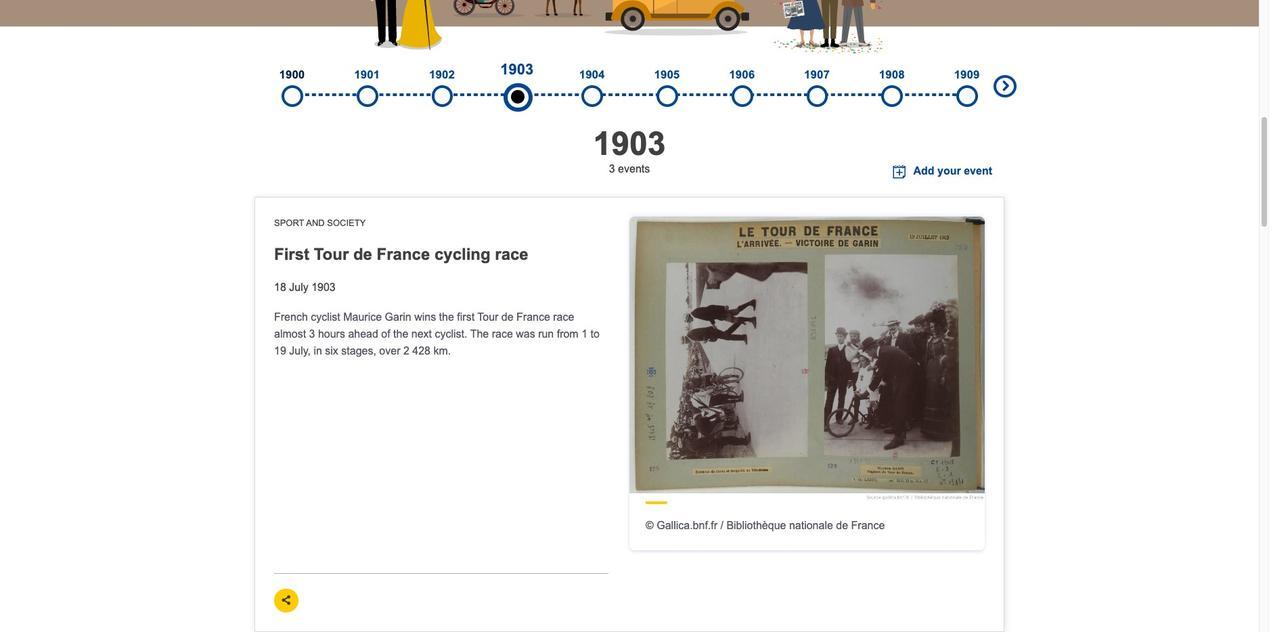 Task type: locate. For each thing, give the bounding box(es) containing it.
1900 link
[[255, 58, 330, 97]]

1 vertical spatial race
[[553, 312, 575, 323]]

1 horizontal spatial 1903
[[501, 61, 534, 78]]

cyclist
[[311, 312, 341, 323]]

race
[[495, 245, 529, 264], [553, 312, 575, 323], [492, 328, 513, 340]]

ahead
[[348, 328, 378, 340]]

french cyclist maurice garin wins the first tour de france race almost 3 hours ahead of the next cyclist. the race was run from 1 to 19 july, in six stages, over 2 428 km.
[[274, 312, 600, 357]]

nationale
[[790, 520, 834, 531]]

from
[[557, 328, 579, 340]]

0 vertical spatial 1903
[[501, 61, 534, 78]]

1901 link
[[330, 58, 405, 97]]

the up cyclist.
[[439, 312, 454, 323]]

france up "was"
[[517, 312, 550, 323]]

cyclist.
[[435, 328, 468, 340]]

2 horizontal spatial 1903
[[594, 126, 666, 162]]

1
[[582, 328, 588, 340]]

0 vertical spatial the
[[439, 312, 454, 323]]

next
[[412, 328, 432, 340]]

the
[[439, 312, 454, 323], [394, 328, 409, 340]]

2 vertical spatial 1903
[[312, 282, 336, 293]]

1904 link
[[555, 58, 630, 97]]

tour down sport and society on the top left of page
[[314, 245, 349, 264]]

1907
[[805, 68, 830, 81]]

six
[[325, 345, 339, 357]]

1906
[[730, 68, 755, 81]]

tour
[[314, 245, 349, 264], [478, 312, 499, 323]]

1 vertical spatial the
[[394, 328, 409, 340]]

2 horizontal spatial france
[[852, 520, 885, 531]]

race right the the
[[492, 328, 513, 340]]

1 vertical spatial tour
[[478, 312, 499, 323]]

1 horizontal spatial the
[[439, 312, 454, 323]]

/
[[721, 520, 724, 531]]

1906 link
[[705, 58, 780, 97]]

france right nationale
[[852, 520, 885, 531]]

de inside french cyclist maurice garin wins the first tour de france race almost 3 hours ahead of the next cyclist. the race was run from 1 to 19 july, in six stages, over 2 428 km.
[[502, 312, 514, 323]]

society
[[327, 218, 366, 228]]

1902 link
[[405, 58, 480, 97]]

bibliothèque
[[727, 520, 787, 531]]

the right of
[[394, 328, 409, 340]]

de right nationale
[[837, 520, 849, 531]]

1907 link
[[780, 58, 855, 97]]

1903
[[501, 61, 534, 78], [594, 126, 666, 162], [312, 282, 336, 293]]

1 vertical spatial 1903
[[594, 126, 666, 162]]

1902
[[429, 68, 455, 81]]

race up from
[[553, 312, 575, 323]]

1903 3 events
[[594, 126, 666, 174]]

wins
[[415, 312, 436, 323]]

1909 link
[[930, 58, 1005, 97]]

add your event link
[[890, 158, 996, 181]]

0 horizontal spatial the
[[394, 328, 409, 340]]

france
[[377, 245, 430, 264], [517, 312, 550, 323], [852, 520, 885, 531]]

0 horizontal spatial de
[[353, 245, 372, 264]]

add
[[914, 166, 935, 177]]

the
[[470, 328, 489, 340]]

de
[[353, 245, 372, 264], [502, 312, 514, 323], [837, 520, 849, 531]]

1 vertical spatial de
[[502, 312, 514, 323]]

sport and society
[[274, 218, 366, 228]]

de right first
[[502, 312, 514, 323]]

1904
[[579, 68, 605, 81]]

race right 'cycling'
[[495, 245, 529, 264]]

1 horizontal spatial tour
[[478, 312, 499, 323]]

1901
[[354, 68, 380, 81]]

over
[[379, 345, 401, 357]]

first tour de france cycling race
[[274, 245, 529, 264]]

tour inside french cyclist maurice garin wins the first tour de france race almost 3 hours ahead of the next cyclist. the race was run from 1 to 19 july, in six stages, over 2 428 km.
[[478, 312, 499, 323]]

0 horizontal spatial tour
[[314, 245, 349, 264]]

1905 link
[[630, 58, 705, 97]]

1 horizontal spatial france
[[517, 312, 550, 323]]

0 vertical spatial de
[[353, 245, 372, 264]]

tour up the the
[[478, 312, 499, 323]]

france left 'cycling'
[[377, 245, 430, 264]]

your
[[938, 166, 962, 177]]

1908
[[880, 68, 905, 81]]

2 428 km.
[[404, 345, 451, 357]]

1 vertical spatial france
[[517, 312, 550, 323]]

1 horizontal spatial de
[[502, 312, 514, 323]]

0 horizontal spatial france
[[377, 245, 430, 264]]

france inside french cyclist maurice garin wins the first tour de france race almost 3 hours ahead of the next cyclist. the race was run from 1 to 19 july, in six stages, over 2 428 km.
[[517, 312, 550, 323]]

de down society
[[353, 245, 372, 264]]

events
[[618, 163, 650, 174]]

2 vertical spatial de
[[837, 520, 849, 531]]

french
[[274, 312, 308, 323]]



Task type: vqa. For each thing, say whether or not it's contained in the screenshot.
discussions
no



Task type: describe. For each thing, give the bounding box(es) containing it.
and
[[306, 218, 325, 228]]

3
[[609, 163, 615, 174]]

© gallica.bnf.fr / bibliothèque nationale de france
[[646, 520, 885, 531]]

1900
[[279, 68, 305, 81]]

1903 for 1903 3 events
[[594, 126, 666, 162]]

18
[[274, 282, 286, 293]]

maurice
[[344, 312, 382, 323]]

2 vertical spatial france
[[852, 520, 885, 531]]

garin
[[385, 312, 412, 323]]

0 horizontal spatial 1903
[[312, 282, 336, 293]]

next element
[[994, 75, 1017, 98]]

first
[[274, 245, 310, 264]]

collection_jules_beau_photographie_sportive_.beau_jules_btv1b8433369v_56.jpeg image
[[630, 217, 985, 502]]

19 july,
[[274, 345, 311, 357]]

1909
[[955, 68, 980, 81]]

event
[[965, 166, 993, 177]]

18 july 1903
[[274, 282, 336, 293]]

0 vertical spatial france
[[377, 245, 430, 264]]

0 vertical spatial race
[[495, 245, 529, 264]]

to
[[591, 328, 600, 340]]

july
[[289, 282, 309, 293]]

gallica.bnf.fr
[[657, 520, 718, 531]]

3 hours
[[309, 328, 345, 340]]

stages,
[[342, 345, 376, 357]]

1905
[[655, 68, 680, 81]]

2 horizontal spatial de
[[837, 520, 849, 531]]

1903 link
[[480, 58, 555, 81]]

1903 for 1903
[[501, 61, 534, 78]]

was
[[516, 328, 535, 340]]

add your event
[[914, 166, 993, 177]]

sport
[[274, 218, 304, 228]]

in
[[314, 345, 322, 357]]

1908 link
[[855, 58, 930, 97]]

0 vertical spatial tour
[[314, 245, 349, 264]]

run
[[538, 328, 554, 340]]

2 vertical spatial race
[[492, 328, 513, 340]]

first
[[457, 312, 475, 323]]

cycling
[[435, 245, 491, 264]]

of
[[381, 328, 391, 340]]

©
[[646, 520, 654, 531]]

almost
[[274, 328, 306, 340]]



